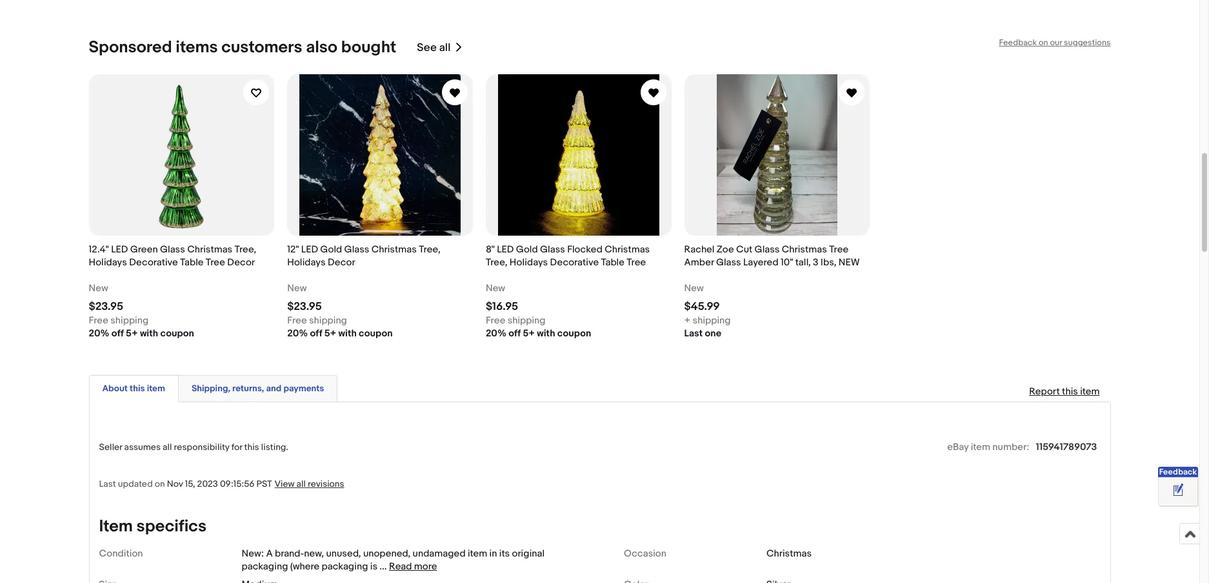 Task type: vqa. For each thing, say whether or not it's contained in the screenshot.


Task type: describe. For each thing, give the bounding box(es) containing it.
assumes
[[124, 442, 161, 453]]

specifics
[[137, 517, 207, 537]]

its
[[500, 548, 510, 560]]

more
[[414, 561, 437, 573]]

See all text field
[[417, 41, 451, 54]]

8" led gold glass flocked christmas tree, holidays decorative table tree
[[486, 244, 650, 269]]

free for 12" led gold glass christmas tree, holidays decor
[[287, 315, 307, 327]]

decor inside 12.4" led green glass christmas tree, holidays decorative table tree decor
[[227, 256, 255, 269]]

number:
[[993, 441, 1030, 453]]

decor inside the 12" led gold glass christmas tree, holidays decor
[[328, 256, 356, 269]]

tree inside rachel zoe cut glass christmas tree amber glass layered 10" tall, 3 lbs, new
[[830, 244, 849, 256]]

updated
[[118, 479, 153, 490]]

new for 12" led gold glass christmas tree, holidays decor
[[287, 282, 307, 295]]

item
[[99, 517, 133, 537]]

tree, for 12" led gold glass christmas tree, holidays decor
[[419, 244, 441, 256]]

returns,
[[233, 383, 264, 394]]

12" led gold glass christmas tree, holidays decor
[[287, 244, 441, 269]]

shipping,
[[192, 383, 231, 394]]

2 vertical spatial all
[[297, 479, 306, 490]]

12.4" led green glass christmas tree, holidays decorative table tree decor
[[89, 244, 256, 269]]

all inside see all 'link'
[[440, 41, 451, 54]]

revisions
[[308, 479, 344, 490]]

read more
[[389, 561, 437, 573]]

09:15:56
[[220, 479, 255, 490]]

read more button
[[389, 561, 437, 573]]

view
[[275, 479, 295, 490]]

new text field for $45.99
[[685, 282, 704, 295]]

cut
[[737, 244, 753, 256]]

our
[[1051, 38, 1063, 48]]

$23.95 text field
[[89, 300, 123, 313]]

bought
[[341, 38, 397, 58]]

glass for decorative
[[160, 244, 185, 256]]

new $23.95 free shipping 20% off 5+ with coupon for decorative
[[89, 282, 194, 340]]

rachel zoe cut glass christmas tree amber glass layered 10" tall, 3 lbs, new
[[685, 244, 860, 269]]

decorative inside 8" led gold glass flocked christmas tree, holidays decorative table tree
[[550, 256, 599, 269]]

new for 12.4" led green glass christmas tree, holidays decorative table tree decor
[[89, 282, 108, 295]]

ebay item number: 115941789073
[[948, 441, 1098, 453]]

115941789073
[[1037, 441, 1098, 453]]

off for holidays
[[509, 327, 521, 340]]

last updated on nov 15, 2023 09:15:56 pst view all revisions
[[99, 479, 344, 490]]

with for holidays
[[537, 327, 556, 340]]

see all
[[417, 41, 451, 54]]

and
[[266, 383, 282, 394]]

in
[[490, 548, 497, 560]]

1 horizontal spatial this
[[244, 442, 259, 453]]

shipping for holidays
[[508, 315, 546, 327]]

amber
[[685, 256, 714, 269]]

$16.95 text field
[[486, 300, 519, 313]]

2023
[[197, 479, 218, 490]]

unused,
[[326, 548, 361, 560]]

1 horizontal spatial on
[[1039, 38, 1049, 48]]

1 packaging from the left
[[242, 561, 288, 573]]

seller
[[99, 442, 122, 453]]

brand-
[[275, 548, 304, 560]]

lbs,
[[821, 256, 837, 269]]

shipping, returns, and payments button
[[192, 382, 324, 395]]

with for decorative
[[140, 327, 158, 340]]

coupon for decor
[[359, 327, 393, 340]]

item right ebay
[[972, 441, 991, 453]]

glass for glass
[[755, 244, 780, 256]]

5+ for decor
[[325, 327, 337, 340]]

nov
[[167, 479, 183, 490]]

sponsored
[[89, 38, 172, 58]]

christmas inside 8" led gold glass flocked christmas tree, holidays decorative table tree
[[605, 244, 650, 256]]

$16.95
[[486, 300, 519, 313]]

green
[[130, 244, 158, 256]]

$45.99
[[685, 300, 720, 313]]

see
[[417, 41, 437, 54]]

view all revisions link
[[272, 478, 344, 490]]

led for 12.4"
[[111, 244, 128, 256]]

flocked
[[568, 244, 603, 256]]

new text field for $23.95
[[287, 282, 307, 295]]

12"
[[287, 244, 299, 256]]

new $45.99 + shipping last one
[[685, 282, 731, 340]]

(where
[[290, 561, 320, 573]]

gold for $23.95
[[320, 244, 342, 256]]

layered
[[744, 256, 779, 269]]

zoe
[[717, 244, 734, 256]]

+
[[685, 315, 691, 327]]

20% for 12.4" led green glass christmas tree, holidays decorative table tree decor
[[89, 327, 109, 340]]

new: a brand-new, unused, unopened, undamaged item in its original packaging (where packaging is ...
[[242, 548, 545, 573]]

12.4"
[[89, 244, 109, 256]]

feedback on our suggestions
[[1000, 38, 1111, 48]]

coupon for holidays
[[558, 327, 592, 340]]

unopened,
[[363, 548, 411, 560]]

glass down zoe
[[717, 256, 742, 269]]

a
[[266, 548, 273, 560]]

occasion
[[624, 548, 667, 560]]

free for 8" led gold glass flocked christmas tree, holidays decorative table tree
[[486, 315, 506, 327]]

for
[[232, 442, 242, 453]]

20% off 5+ with coupon text field
[[287, 327, 393, 340]]

feedback on our suggestions link
[[1000, 38, 1111, 48]]

suggestions
[[1065, 38, 1111, 48]]

15,
[[185, 479, 195, 490]]

table inside 8" led gold glass flocked christmas tree, holidays decorative table tree
[[601, 256, 625, 269]]

new $16.95 free shipping 20% off 5+ with coupon
[[486, 282, 592, 340]]

shipping for decor
[[309, 315, 347, 327]]



Task type: locate. For each thing, give the bounding box(es) containing it.
this right for
[[244, 442, 259, 453]]

0 horizontal spatial table
[[180, 256, 204, 269]]

0 horizontal spatial 5+
[[126, 327, 138, 340]]

1 decorative from the left
[[129, 256, 178, 269]]

3 coupon from the left
[[558, 327, 592, 340]]

3 off from the left
[[509, 327, 521, 340]]

1 decor from the left
[[227, 256, 255, 269]]

3 holidays from the left
[[510, 256, 548, 269]]

free shipping text field for $23.95
[[287, 315, 347, 327]]

led inside 8" led gold glass flocked christmas tree, holidays decorative table tree
[[497, 244, 514, 256]]

free inside new $16.95 free shipping 20% off 5+ with coupon
[[486, 315, 506, 327]]

glass inside 8" led gold glass flocked christmas tree, holidays decorative table tree
[[540, 244, 565, 256]]

payments
[[284, 383, 324, 394]]

3 new from the left
[[486, 282, 506, 295]]

off down $16.95 text field
[[509, 327, 521, 340]]

2 horizontal spatial coupon
[[558, 327, 592, 340]]

customers
[[222, 38, 303, 58]]

glass for decor
[[345, 244, 370, 256]]

0 horizontal spatial 20%
[[89, 327, 109, 340]]

tab list containing about this item
[[89, 373, 1111, 402]]

0 horizontal spatial 20% off 5+ with coupon text field
[[89, 327, 194, 340]]

1 free shipping text field from the left
[[287, 315, 347, 327]]

new $23.95 free shipping 20% off 5+ with coupon down the 12" led gold glass christmas tree, holidays decor
[[287, 282, 393, 340]]

2 with from the left
[[339, 327, 357, 340]]

all
[[440, 41, 451, 54], [163, 442, 172, 453], [297, 479, 306, 490]]

0 horizontal spatial decorative
[[129, 256, 178, 269]]

2 $23.95 from the left
[[287, 300, 322, 313]]

off for decor
[[310, 327, 322, 340]]

4 new from the left
[[685, 282, 704, 295]]

1 horizontal spatial tree,
[[419, 244, 441, 256]]

is
[[370, 561, 378, 573]]

3 5+ from the left
[[523, 327, 535, 340]]

...
[[380, 561, 387, 573]]

1 horizontal spatial last
[[685, 327, 703, 340]]

led
[[111, 244, 128, 256], [301, 244, 318, 256], [497, 244, 514, 256]]

2 horizontal spatial tree
[[830, 244, 849, 256]]

0 horizontal spatial on
[[155, 479, 165, 490]]

20% for 12" led gold glass christmas tree, holidays decor
[[287, 327, 308, 340]]

1 new $23.95 free shipping 20% off 5+ with coupon from the left
[[89, 282, 194, 340]]

led right 12"
[[301, 244, 318, 256]]

item inside new: a brand-new, unused, unopened, undamaged item in its original packaging (where packaging is ...
[[468, 548, 488, 560]]

led inside 12.4" led green glass christmas tree, holidays decorative table tree decor
[[111, 244, 128, 256]]

5+ for holidays
[[523, 327, 535, 340]]

item
[[147, 383, 165, 394], [1081, 386, 1101, 398], [972, 441, 991, 453], [468, 548, 488, 560]]

1 vertical spatial on
[[155, 479, 165, 490]]

1 5+ from the left
[[126, 327, 138, 340]]

free for 12.4" led green glass christmas tree, holidays decorative table tree decor
[[89, 315, 108, 327]]

coupon for decorative
[[160, 327, 194, 340]]

2 decor from the left
[[328, 256, 356, 269]]

1 horizontal spatial decorative
[[550, 256, 599, 269]]

0 horizontal spatial led
[[111, 244, 128, 256]]

holidays down 12.4" at the top of page
[[89, 256, 127, 269]]

new for 8" led gold glass flocked christmas tree, holidays decorative table tree
[[486, 282, 506, 295]]

all right see
[[440, 41, 451, 54]]

with inside new $16.95 free shipping 20% off 5+ with coupon
[[537, 327, 556, 340]]

$23.95 up free shipping text field at the left of the page
[[89, 300, 123, 313]]

christmas inside rachel zoe cut glass christmas tree amber glass layered 10" tall, 3 lbs, new
[[782, 244, 828, 256]]

0 horizontal spatial feedback
[[1000, 38, 1038, 48]]

3 20% from the left
[[486, 327, 507, 340]]

4 shipping from the left
[[693, 315, 731, 327]]

new inside new $16.95 free shipping 20% off 5+ with coupon
[[486, 282, 506, 295]]

1 with from the left
[[140, 327, 158, 340]]

tree, inside the 12" led gold glass christmas tree, holidays decor
[[419, 244, 441, 256]]

1 horizontal spatial feedback
[[1160, 467, 1198, 477]]

holidays for 12.4"
[[89, 256, 127, 269]]

1 vertical spatial feedback
[[1160, 467, 1198, 477]]

holidays for 12"
[[287, 256, 326, 269]]

20% for 8" led gold glass flocked christmas tree, holidays decorative table tree
[[486, 327, 507, 340]]

with
[[140, 327, 158, 340], [339, 327, 357, 340], [537, 327, 556, 340]]

christmas
[[187, 244, 233, 256], [372, 244, 417, 256], [605, 244, 650, 256], [782, 244, 828, 256], [767, 548, 812, 560]]

0 horizontal spatial tree
[[206, 256, 225, 269]]

report this item
[[1030, 386, 1101, 398]]

off
[[112, 327, 124, 340], [310, 327, 322, 340], [509, 327, 521, 340]]

ebay
[[948, 441, 969, 453]]

2 new text field from the left
[[486, 282, 506, 295]]

gold for $16.95
[[516, 244, 538, 256]]

glass left the flocked
[[540, 244, 565, 256]]

free down $23.95 text box
[[287, 315, 307, 327]]

+ shipping text field
[[685, 315, 731, 327]]

5+ inside new $16.95 free shipping 20% off 5+ with coupon
[[523, 327, 535, 340]]

1 horizontal spatial packaging
[[322, 561, 368, 573]]

led right 8" on the left top of page
[[497, 244, 514, 256]]

0 horizontal spatial tree,
[[235, 244, 256, 256]]

holidays up new $16.95 free shipping 20% off 5+ with coupon
[[510, 256, 548, 269]]

1 horizontal spatial all
[[297, 479, 306, 490]]

packaging down a
[[242, 561, 288, 573]]

1 horizontal spatial new text field
[[486, 282, 506, 295]]

3
[[814, 256, 819, 269]]

2 new text field from the left
[[685, 282, 704, 295]]

5+
[[126, 327, 138, 340], [325, 327, 337, 340], [523, 327, 535, 340]]

Free shipping text field
[[287, 315, 347, 327], [486, 315, 546, 327]]

gold inside the 12" led gold glass christmas tree, holidays decor
[[320, 244, 342, 256]]

off down $23.95 text box
[[310, 327, 322, 340]]

2 horizontal spatial led
[[497, 244, 514, 256]]

off down $23.95 text field on the bottom of page
[[112, 327, 124, 340]]

0 horizontal spatial new text field
[[287, 282, 307, 295]]

3 with from the left
[[537, 327, 556, 340]]

1 horizontal spatial 20% off 5+ with coupon text field
[[486, 327, 592, 340]]

1 gold from the left
[[320, 244, 342, 256]]

20% off 5+ with coupon text field
[[89, 327, 194, 340], [486, 327, 592, 340]]

see all link
[[417, 38, 464, 58]]

tree, inside 12.4" led green glass christmas tree, holidays decorative table tree decor
[[235, 244, 256, 256]]

item specifics
[[99, 517, 207, 537]]

new,
[[304, 548, 324, 560]]

20% down $23.95 text box
[[287, 327, 308, 340]]

2 horizontal spatial with
[[537, 327, 556, 340]]

led right 12.4" at the top of page
[[111, 244, 128, 256]]

shipping down $23.95 text field on the bottom of page
[[111, 315, 149, 327]]

free shipping text field for $16.95
[[486, 315, 546, 327]]

last
[[685, 327, 703, 340], [99, 479, 116, 490]]

table inside 12.4" led green glass christmas tree, holidays decorative table tree decor
[[180, 256, 204, 269]]

new for rachel zoe cut glass christmas tree amber glass layered 10" tall, 3 lbs, new
[[685, 282, 704, 295]]

off inside new $16.95 free shipping 20% off 5+ with coupon
[[509, 327, 521, 340]]

1 free from the left
[[89, 315, 108, 327]]

0 horizontal spatial packaging
[[242, 561, 288, 573]]

rachel
[[685, 244, 715, 256]]

1 horizontal spatial decor
[[328, 256, 356, 269]]

1 led from the left
[[111, 244, 128, 256]]

1 horizontal spatial free shipping text field
[[486, 315, 546, 327]]

report
[[1030, 386, 1061, 398]]

0 horizontal spatial free shipping text field
[[287, 315, 347, 327]]

this inside button
[[130, 383, 145, 394]]

$23.95 text field
[[287, 300, 322, 313]]

tree
[[830, 244, 849, 256], [206, 256, 225, 269], [627, 256, 646, 269]]

1 horizontal spatial off
[[310, 327, 322, 340]]

listing.
[[261, 442, 289, 453]]

item right report
[[1081, 386, 1101, 398]]

tree, left 12"
[[235, 244, 256, 256]]

gold right 12"
[[320, 244, 342, 256]]

$23.95 up 20% off 5+ with coupon text field
[[287, 300, 322, 313]]

glass inside 12.4" led green glass christmas tree, holidays decorative table tree decor
[[160, 244, 185, 256]]

led for 12"
[[301, 244, 318, 256]]

2 20% from the left
[[287, 327, 308, 340]]

0 horizontal spatial new text field
[[89, 282, 108, 295]]

new text field up $23.95 text box
[[287, 282, 307, 295]]

1 horizontal spatial new text field
[[685, 282, 704, 295]]

decorative inside 12.4" led green glass christmas tree, holidays decorative table tree decor
[[129, 256, 178, 269]]

New text field
[[287, 282, 307, 295], [486, 282, 506, 295]]

sponsored items customers also bought
[[89, 38, 397, 58]]

0 horizontal spatial all
[[163, 442, 172, 453]]

1 vertical spatial last
[[99, 479, 116, 490]]

1 coupon from the left
[[160, 327, 194, 340]]

read
[[389, 561, 412, 573]]

1 horizontal spatial gold
[[516, 244, 538, 256]]

original
[[512, 548, 545, 560]]

2 horizontal spatial tree,
[[486, 256, 508, 269]]

table
[[180, 256, 204, 269], [601, 256, 625, 269]]

1 new text field from the left
[[287, 282, 307, 295]]

2 horizontal spatial 20%
[[486, 327, 507, 340]]

$23.95
[[89, 300, 123, 313], [287, 300, 322, 313]]

0 horizontal spatial free
[[89, 315, 108, 327]]

20% down $23.95 text field on the bottom of page
[[89, 327, 109, 340]]

christmas inside the 12" led gold glass christmas tree, holidays decor
[[372, 244, 417, 256]]

new $23.95 free shipping 20% off 5+ with coupon down green on the left
[[89, 282, 194, 340]]

coupon
[[160, 327, 194, 340], [359, 327, 393, 340], [558, 327, 592, 340]]

new $23.95 free shipping 20% off 5+ with coupon for decor
[[287, 282, 393, 340]]

1 horizontal spatial tree
[[627, 256, 646, 269]]

2 free shipping text field from the left
[[486, 315, 546, 327]]

1 $23.95 from the left
[[89, 300, 123, 313]]

0 horizontal spatial holidays
[[89, 256, 127, 269]]

on
[[1039, 38, 1049, 48], [155, 479, 165, 490]]

shipping inside 'new $45.99 + shipping last one'
[[693, 315, 731, 327]]

new up the '$45.99'
[[685, 282, 704, 295]]

free down $23.95 text field on the bottom of page
[[89, 315, 108, 327]]

1 horizontal spatial new $23.95 free shipping 20% off 5+ with coupon
[[287, 282, 393, 340]]

20% down $16.95 text field
[[486, 327, 507, 340]]

tree, left 8" on the left top of page
[[419, 244, 441, 256]]

free shipping text field down $16.95 text field
[[486, 315, 546, 327]]

about
[[102, 383, 128, 394]]

2 coupon from the left
[[359, 327, 393, 340]]

tree inside 12.4" led green glass christmas tree, holidays decorative table tree decor
[[206, 256, 225, 269]]

report this item link
[[1023, 379, 1107, 404]]

holidays inside 8" led gold glass flocked christmas tree, holidays decorative table tree
[[510, 256, 548, 269]]

2 gold from the left
[[516, 244, 538, 256]]

christmas for rachel zoe cut glass christmas tree amber glass layered 10" tall, 3 lbs, new
[[782, 244, 828, 256]]

with for decor
[[339, 327, 357, 340]]

0 vertical spatial on
[[1039, 38, 1049, 48]]

2 off from the left
[[310, 327, 322, 340]]

new up $23.95 text field on the bottom of page
[[89, 282, 108, 295]]

about this item
[[102, 383, 165, 394]]

pst
[[257, 479, 272, 490]]

last left the updated
[[99, 479, 116, 490]]

1 vertical spatial all
[[163, 442, 172, 453]]

tree,
[[235, 244, 256, 256], [419, 244, 441, 256], [486, 256, 508, 269]]

2 table from the left
[[601, 256, 625, 269]]

glass right 12"
[[345, 244, 370, 256]]

2 horizontal spatial all
[[440, 41, 451, 54]]

new up $16.95
[[486, 282, 506, 295]]

1 off from the left
[[112, 327, 124, 340]]

2 5+ from the left
[[325, 327, 337, 340]]

this for about
[[130, 383, 145, 394]]

2 shipping from the left
[[309, 315, 347, 327]]

3 led from the left
[[497, 244, 514, 256]]

feedback for feedback on our suggestions
[[1000, 38, 1038, 48]]

shipping, returns, and payments
[[192, 383, 324, 394]]

1 horizontal spatial coupon
[[359, 327, 393, 340]]

seller assumes all responsibility for this listing.
[[99, 442, 289, 453]]

shipping for glass
[[693, 315, 731, 327]]

2 horizontal spatial free
[[486, 315, 506, 327]]

$45.99 text field
[[685, 300, 720, 313]]

1 horizontal spatial with
[[339, 327, 357, 340]]

holidays down 12"
[[287, 256, 326, 269]]

new text field for $16.95
[[486, 282, 506, 295]]

new text field up $16.95
[[486, 282, 506, 295]]

coupon inside new $16.95 free shipping 20% off 5+ with coupon
[[558, 327, 592, 340]]

glass inside the 12" led gold glass christmas tree, holidays decor
[[345, 244, 370, 256]]

this for report
[[1063, 386, 1079, 398]]

1 horizontal spatial $23.95
[[287, 300, 322, 313]]

10"
[[781, 256, 794, 269]]

0 horizontal spatial $23.95
[[89, 300, 123, 313]]

0 horizontal spatial last
[[99, 479, 116, 490]]

1 horizontal spatial free
[[287, 315, 307, 327]]

decorative
[[129, 256, 178, 269], [550, 256, 599, 269]]

decor
[[227, 256, 255, 269], [328, 256, 356, 269]]

item inside button
[[147, 383, 165, 394]]

christmas inside 12.4" led green glass christmas tree, holidays decorative table tree decor
[[187, 244, 233, 256]]

1 horizontal spatial led
[[301, 244, 318, 256]]

feedback
[[1000, 38, 1038, 48], [1160, 467, 1198, 477]]

free
[[89, 315, 108, 327], [287, 315, 307, 327], [486, 315, 506, 327]]

gold inside 8" led gold glass flocked christmas tree, holidays decorative table tree
[[516, 244, 538, 256]]

shipping for decorative
[[111, 315, 149, 327]]

glass for holidays
[[540, 244, 565, 256]]

1 new from the left
[[89, 282, 108, 295]]

$23.95 for 12" led gold glass christmas tree, holidays decor
[[287, 300, 322, 313]]

new text field for $23.95
[[89, 282, 108, 295]]

item right about
[[147, 383, 165, 394]]

20% off 5+ with coupon text field for $23.95
[[89, 327, 194, 340]]

free down $16.95 text field
[[486, 315, 506, 327]]

this right report
[[1063, 386, 1079, 398]]

2 new from the left
[[287, 282, 307, 295]]

feedback for feedback
[[1160, 467, 1198, 477]]

also
[[306, 38, 338, 58]]

0 horizontal spatial this
[[130, 383, 145, 394]]

condition
[[99, 548, 143, 560]]

1 shipping from the left
[[111, 315, 149, 327]]

20% off 5+ with coupon text field for $16.95
[[486, 327, 592, 340]]

1 horizontal spatial 5+
[[325, 327, 337, 340]]

decorative down green on the left
[[129, 256, 178, 269]]

last down +
[[685, 327, 703, 340]]

shipping up one
[[693, 315, 731, 327]]

new
[[839, 256, 860, 269]]

0 horizontal spatial off
[[112, 327, 124, 340]]

on left the our
[[1039, 38, 1049, 48]]

christmas for 12" led gold glass christmas tree, holidays decor
[[372, 244, 417, 256]]

tree, inside 8" led gold glass flocked christmas tree, holidays decorative table tree
[[486, 256, 508, 269]]

on left nov
[[155, 479, 165, 490]]

20% off 5+ with coupon text field down $23.95 text field on the bottom of page
[[89, 327, 194, 340]]

1 new text field from the left
[[89, 282, 108, 295]]

New text field
[[89, 282, 108, 295], [685, 282, 704, 295]]

glass
[[160, 244, 185, 256], [345, 244, 370, 256], [540, 244, 565, 256], [755, 244, 780, 256], [717, 256, 742, 269]]

decorative down the flocked
[[550, 256, 599, 269]]

tree, for 12.4" led green glass christmas tree, holidays decorative table tree decor
[[235, 244, 256, 256]]

Last one text field
[[685, 327, 722, 340]]

about this item button
[[102, 382, 165, 395]]

0 vertical spatial feedback
[[1000, 38, 1038, 48]]

tab list
[[89, 373, 1111, 402]]

0 vertical spatial last
[[685, 327, 703, 340]]

gold right 8" on the left top of page
[[516, 244, 538, 256]]

new
[[89, 282, 108, 295], [287, 282, 307, 295], [486, 282, 506, 295], [685, 282, 704, 295]]

responsibility
[[174, 442, 230, 453]]

1 table from the left
[[180, 256, 204, 269]]

0 horizontal spatial new $23.95 free shipping 20% off 5+ with coupon
[[89, 282, 194, 340]]

20% inside new $16.95 free shipping 20% off 5+ with coupon
[[486, 327, 507, 340]]

2 horizontal spatial holidays
[[510, 256, 548, 269]]

shipping inside new $16.95 free shipping 20% off 5+ with coupon
[[508, 315, 546, 327]]

2 horizontal spatial 5+
[[523, 327, 535, 340]]

tall,
[[796, 256, 811, 269]]

2 holidays from the left
[[287, 256, 326, 269]]

last inside 'new $45.99 + shipping last one'
[[685, 327, 703, 340]]

0 horizontal spatial gold
[[320, 244, 342, 256]]

items
[[176, 38, 218, 58]]

0 horizontal spatial decor
[[227, 256, 255, 269]]

new $23.95 free shipping 20% off 5+ with coupon
[[89, 282, 194, 340], [287, 282, 393, 340]]

off for decorative
[[112, 327, 124, 340]]

1 horizontal spatial 20%
[[287, 327, 308, 340]]

1 horizontal spatial holidays
[[287, 256, 326, 269]]

0 horizontal spatial with
[[140, 327, 158, 340]]

1 holidays from the left
[[89, 256, 127, 269]]

1 20% from the left
[[89, 327, 109, 340]]

packaging down "unused,"
[[322, 561, 368, 573]]

holidays inside the 12" led gold glass christmas tree, holidays decor
[[287, 256, 326, 269]]

this
[[130, 383, 145, 394], [1063, 386, 1079, 398], [244, 442, 259, 453]]

christmas for 12.4" led green glass christmas tree, holidays decorative table tree decor
[[187, 244, 233, 256]]

2 new $23.95 free shipping 20% off 5+ with coupon from the left
[[287, 282, 393, 340]]

tree inside 8" led gold glass flocked christmas tree, holidays decorative table tree
[[627, 256, 646, 269]]

3 shipping from the left
[[508, 315, 546, 327]]

2 decorative from the left
[[550, 256, 599, 269]]

5+ for decorative
[[126, 327, 138, 340]]

2 horizontal spatial this
[[1063, 386, 1079, 398]]

Free shipping text field
[[89, 315, 149, 327]]

2 led from the left
[[301, 244, 318, 256]]

holidays inside 12.4" led green glass christmas tree, holidays decorative table tree decor
[[89, 256, 127, 269]]

all right view
[[297, 479, 306, 490]]

free shipping text field down $23.95 text box
[[287, 315, 347, 327]]

shipping up 20% off 5+ with coupon text field
[[309, 315, 347, 327]]

new up $23.95 text box
[[287, 282, 307, 295]]

0 horizontal spatial coupon
[[160, 327, 194, 340]]

new:
[[242, 548, 264, 560]]

led inside the 12" led gold glass christmas tree, holidays decor
[[301, 244, 318, 256]]

glass right green on the left
[[160, 244, 185, 256]]

20% off 5+ with coupon text field down $16.95 text field
[[486, 327, 592, 340]]

new text field up $23.95 text field on the bottom of page
[[89, 282, 108, 295]]

8"
[[486, 244, 495, 256]]

1 20% off 5+ with coupon text field from the left
[[89, 327, 194, 340]]

1 horizontal spatial table
[[601, 256, 625, 269]]

one
[[705, 327, 722, 340]]

led for 8"
[[497, 244, 514, 256]]

all right assumes
[[163, 442, 172, 453]]

$23.95 for 12.4" led green glass christmas tree, holidays decorative table tree decor
[[89, 300, 123, 313]]

2 horizontal spatial off
[[509, 327, 521, 340]]

tree, down 8" on the left top of page
[[486, 256, 508, 269]]

undamaged
[[413, 548, 466, 560]]

new text field up the '$45.99'
[[685, 282, 704, 295]]

2 20% off 5+ with coupon text field from the left
[[486, 327, 592, 340]]

2 packaging from the left
[[322, 561, 368, 573]]

3 free from the left
[[486, 315, 506, 327]]

new inside 'new $45.99 + shipping last one'
[[685, 282, 704, 295]]

item left in
[[468, 548, 488, 560]]

2 free from the left
[[287, 315, 307, 327]]

shipping down $16.95 text field
[[508, 315, 546, 327]]

this right about
[[130, 383, 145, 394]]

glass up layered
[[755, 244, 780, 256]]

0 vertical spatial all
[[440, 41, 451, 54]]



